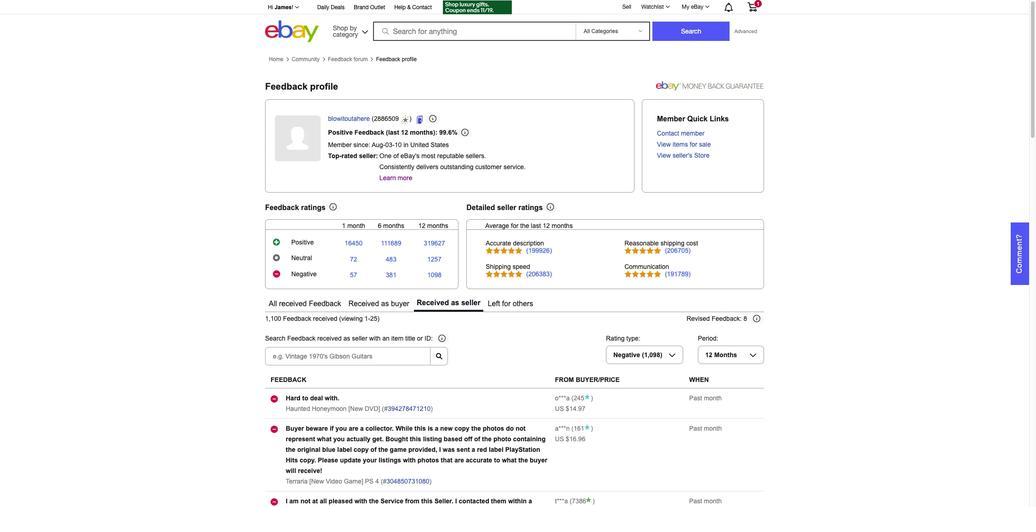 Task type: describe. For each thing, give the bounding box(es) containing it.
the up hits
[[286, 446, 296, 453]]

id:
[[425, 335, 433, 342]]

2 vertical spatial of
[[371, 446, 377, 453]]

advanced link
[[730, 22, 762, 40]]

select the type of feedback rating you want to see element
[[606, 335, 641, 342]]

(191789)
[[665, 270, 691, 278]]

category
[[333, 31, 358, 38]]

ebay's
[[401, 152, 420, 159]]

0 horizontal spatial as
[[344, 335, 350, 342]]

none submit inside shop by category banner
[[653, 22, 730, 41]]

beware
[[306, 425, 328, 432]]

average
[[486, 222, 509, 229]]

i am not at all pleased with the service from this seller. i contacted them within a couple of hours after placing the order asking to cancel because i already had a copy of this title, but they replied the next day that the item was too far along in the process. funny that it took a few more days before the dvd was even shipped element
[[286, 498, 548, 507]]

206383 ratings received on shipping speed. click to check average rating. element
[[527, 270, 552, 278]]

(199926) button
[[527, 247, 552, 254]]

0 vertical spatial this
[[415, 425, 426, 432]]

3 past from the top
[[690, 498, 703, 505]]

that
[[441, 457, 453, 464]]

past month for $16.96
[[690, 425, 722, 432]]

not inside i am not at all pleased with the service from this seller. i contacted them within a
[[301, 498, 311, 505]]

view items for sale link
[[657, 141, 711, 148]]

watchlist link
[[637, 1, 675, 12]]

us for us $14.97
[[555, 405, 564, 412]]

0 horizontal spatial copy
[[354, 446, 369, 453]]

my ebay
[[682, 4, 704, 10]]

the up off
[[472, 425, 481, 432]]

8
[[744, 315, 748, 322]]

rated
[[342, 152, 357, 159]]

month for us $16.96
[[704, 425, 722, 432]]

(viewing
[[339, 315, 363, 322]]

user profile for blowitoutahere image
[[275, 115, 321, 161]]

feedback left by buyer. element for $16.96
[[555, 425, 570, 432]]

month for us $14.97
[[704, 395, 722, 402]]

links
[[710, 115, 729, 123]]

(206705) button
[[665, 247, 691, 254]]

i inside buyer beware if you are a collector. while this is a new copy the photos do not represent what you actually get. bought this listing based off of the photo containing the original blue label copy of the game provided, i was sent a red label playstation hits copy.  please update your listings with photos that are accurate to what the buyer will receive! terraria [new video game] ps 4 (# 304850731080 )
[[439, 446, 441, 453]]

seller inside button
[[462, 299, 481, 307]]

positive for positive
[[291, 239, 314, 246]]

feedback left by buyer. element containing t***a
[[555, 498, 568, 505]]

sale
[[700, 141, 711, 148]]

2 label from the left
[[489, 446, 504, 453]]

72
[[350, 255, 357, 263]]

received for received as seller
[[417, 299, 449, 307]]

206705 ratings received on reasonable shipping cost. click to check average rating. element
[[665, 247, 691, 254]]

for inside contact member view items for sale view seller's store
[[690, 141, 698, 148]]

hi
[[268, 4, 273, 11]]

description
[[513, 239, 544, 247]]

seller:
[[359, 152, 378, 159]]

received inside "button"
[[279, 300, 307, 307]]

191789 ratings received on communication. click to check average rating. element
[[665, 270, 691, 278]]

as for buyer
[[381, 300, 389, 307]]

blowitoutahere ( 2886509
[[328, 115, 399, 122]]

past for us $16.96
[[690, 425, 703, 432]]

394278471210
[[388, 405, 431, 412]]

last
[[531, 222, 541, 229]]

feedback:
[[712, 315, 742, 322]]

months
[[715, 351, 738, 359]]

past month for $14.97
[[690, 395, 722, 402]]

3 past month element from the top
[[690, 498, 722, 505]]

0 vertical spatial with
[[369, 335, 381, 342]]

381
[[386, 271, 397, 279]]

( 161
[[570, 425, 585, 432]]

a up actually
[[360, 425, 364, 432]]

304850731080
[[387, 478, 430, 485]]

month for (
[[704, 498, 722, 505]]

(191789) button
[[665, 270, 691, 278]]

outstanding
[[441, 163, 474, 170]]

listing
[[423, 435, 442, 443]]

57
[[350, 271, 357, 279]]

at
[[312, 498, 318, 505]]

most
[[422, 152, 436, 159]]

contacted
[[459, 498, 490, 505]]

received for search
[[318, 335, 342, 342]]

161
[[574, 425, 585, 432]]

received for 1,100
[[313, 315, 338, 322]]

negative for negative (1,098)
[[614, 351, 641, 359]]

for for left for others
[[502, 300, 511, 307]]

store
[[695, 152, 710, 159]]

1 ratings from the left
[[301, 204, 326, 211]]

1 horizontal spatial photos
[[483, 425, 505, 432]]

(# inside hard to deal with. haunted honeymoon [new dvd] (# 394278471210 )
[[382, 405, 388, 412]]

319627
[[424, 240, 445, 247]]

1257 button
[[428, 255, 442, 263]]

) right 7386
[[593, 498, 595, 505]]

shop by category banner
[[263, 0, 765, 45]]

shipping
[[486, 263, 511, 270]]

from buyer/price element
[[555, 376, 620, 384]]

10
[[395, 141, 402, 148]]

1 label from the left
[[337, 446, 352, 453]]

feedback profile main content
[[265, 52, 1030, 507]]

home link
[[269, 56, 284, 62]]

listings
[[379, 457, 401, 464]]

consistently
[[380, 163, 415, 170]]

negative (1,098) button
[[606, 346, 684, 364]]

an
[[383, 335, 390, 342]]

the down the get.
[[379, 446, 388, 453]]

to inside buyer beware if you are a collector. while this is a new copy the photos do not represent what you actually get. bought this listing based off of the photo containing the original blue label copy of the game provided, i was sent a red label playstation hits copy.  please update your listings with photos that are accurate to what the buyer will receive! terraria [new video game] ps 4 (# 304850731080 )
[[494, 457, 500, 464]]

copy.
[[300, 457, 316, 464]]

57 button
[[350, 271, 357, 279]]

12 months
[[419, 222, 449, 229]]

381 button
[[386, 271, 397, 279]]

click to go to blowitoutahere ebay store image
[[416, 115, 426, 124]]

0 vertical spatial seller
[[497, 204, 517, 211]]

hard
[[286, 395, 301, 402]]

buyer/price
[[576, 376, 620, 384]]

1 for 1
[[757, 1, 760, 6]]

1 vertical spatial are
[[455, 457, 464, 464]]

member since: aug-03-10 in united states top-rated seller: one of ebay's most reputable sellers. consistently delivers outstanding customer service. learn more
[[328, 141, 526, 181]]

111689
[[381, 240, 402, 247]]

within
[[508, 498, 527, 505]]

am
[[290, 498, 299, 505]]

others
[[513, 300, 534, 307]]

1 horizontal spatial copy
[[455, 425, 470, 432]]

based
[[444, 435, 463, 443]]

my ebay link
[[677, 1, 714, 12]]

feedback inside "button"
[[309, 300, 341, 307]]

the left last
[[521, 222, 530, 229]]

) inside hard to deal with. haunted honeymoon [new dvd] (# 394278471210 )
[[431, 405, 433, 412]]

feedback profile for feedback profile link
[[376, 56, 417, 62]]

a left red
[[472, 446, 476, 453]]

) inside buyer beware if you are a collector. while this is a new copy the photos do not represent what you actually get. bought this listing based off of the photo containing the original blue label copy of the game provided, i was sent a red label playstation hits copy.  please update your listings with photos that are accurate to what the buyer will receive! terraria [new video game] ps 4 (# 304850731080 )
[[430, 478, 432, 485]]

0 vertical spatial you
[[336, 425, 347, 432]]

left for others button
[[485, 296, 536, 312]]

received as seller
[[417, 299, 481, 307]]

25)
[[370, 315, 380, 322]]

1098 button
[[428, 271, 442, 279]]

profile for feedback profile link
[[402, 56, 417, 62]]

111689 button
[[381, 240, 402, 247]]

a***n
[[555, 425, 570, 432]]

brand outlet link
[[354, 3, 385, 13]]

accurate
[[466, 457, 493, 464]]

get the coupon image
[[443, 0, 512, 14]]

months for 6 months
[[383, 222, 405, 229]]

sellers.
[[466, 152, 486, 159]]

positive feedback (last 12 months): 99.6%
[[328, 129, 458, 136]]

) left click to go to blowitoutahere ebay store icon
[[410, 115, 414, 122]]

items
[[673, 141, 688, 148]]

1-
[[365, 315, 370, 322]]

$14.97
[[566, 405, 586, 412]]

advanced
[[735, 29, 758, 34]]

with inside buyer beware if you are a collector. while this is a new copy the photos do not represent what you actually get. bought this listing based off of the photo containing the original blue label copy of the game provided, i was sent a red label playstation hits copy.  please update your listings with photos that are accurate to what the buyer will receive! terraria [new video game] ps 4 (# 304850731080 )
[[403, 457, 416, 464]]

&
[[408, 4, 411, 11]]

home
[[269, 56, 284, 62]]

buyer
[[286, 425, 304, 432]]

[new inside buyer beware if you are a collector. while this is a new copy the photos do not represent what you actually get. bought this listing based off of the photo containing the original blue label copy of the game provided, i was sent a red label playstation hits copy.  please update your listings with photos that are accurate to what the buyer will receive! terraria [new video game] ps 4 (# 304850731080 )
[[310, 478, 324, 485]]

(206383) button
[[527, 270, 552, 278]]

quick
[[688, 115, 708, 123]]

delivers
[[417, 163, 439, 170]]



Task type: vqa. For each thing, say whether or not it's contained in the screenshot.
ratings
yes



Task type: locate. For each thing, give the bounding box(es) containing it.
month
[[348, 222, 365, 229], [704, 395, 722, 402], [704, 425, 722, 432], [704, 498, 722, 505]]

0 vertical spatial past month
[[690, 395, 722, 402]]

received as buyer
[[349, 300, 410, 307]]

photos up photo at the bottom left
[[483, 425, 505, 432]]

copy up off
[[455, 425, 470, 432]]

are up actually
[[349, 425, 359, 432]]

feedback ratings
[[265, 204, 326, 211]]

buyer beware if you are a collector. while this is a new copy the photos do not represent what you actually get. bought this listing based off of the photo containing the original blue label copy of the game provided, i was sent a red label playstation hits copy.  please update your listings with photos that are accurate to what the buyer will receive! element
[[286, 425, 548, 475]]

feedback profile right forum
[[376, 56, 417, 62]]

shop by category button
[[329, 20, 370, 40]]

0 horizontal spatial to
[[302, 395, 308, 402]]

positive down "blowitoutahere" link
[[328, 129, 353, 136]]

you down if
[[334, 435, 345, 443]]

with left an
[[369, 335, 381, 342]]

1 vertical spatial received
[[313, 315, 338, 322]]

as down 381 button
[[381, 300, 389, 307]]

member for member since: aug-03-10 in united states top-rated seller: one of ebay's most reputable sellers. consistently delivers outstanding customer service. learn more
[[328, 141, 352, 148]]

feedback left by buyer. element up us $14.97
[[555, 395, 570, 402]]

left
[[488, 300, 500, 307]]

months right last
[[552, 222, 573, 229]]

1 horizontal spatial of
[[394, 152, 399, 159]]

i am not at all pleased with the service from this seller. i contacted them within a
[[286, 498, 548, 507]]

1 up advanced at the right top
[[757, 1, 760, 6]]

for for average for the last 12 months
[[511, 222, 519, 229]]

1 horizontal spatial member
[[657, 115, 686, 123]]

us $16.96
[[555, 435, 586, 443]]

2 past month from the top
[[690, 425, 722, 432]]

1 horizontal spatial 1
[[757, 1, 760, 6]]

0 horizontal spatial negative
[[291, 271, 317, 278]]

negative (1,098)
[[614, 351, 663, 359]]

0 horizontal spatial profile
[[310, 82, 338, 92]]

3 feedback left by buyer. element from the top
[[555, 498, 568, 505]]

483 button
[[386, 255, 397, 263]]

2 vertical spatial past
[[690, 498, 703, 505]]

1 vertical spatial [new
[[310, 478, 324, 485]]

( for o***a
[[572, 395, 574, 402]]

buyer inside buyer beware if you are a collector. while this is a new copy the photos do not represent what you actually get. bought this listing based off of the photo containing the original blue label copy of the game provided, i was sent a red label playstation hits copy.  please update your listings with photos that are accurate to what the buyer will receive! terraria [new video game] ps 4 (# 304850731080 )
[[530, 457, 548, 464]]

0 horizontal spatial of
[[371, 446, 377, 453]]

seller down 1-
[[352, 335, 368, 342]]

1 vertical spatial of
[[474, 435, 481, 443]]

comment?
[[1016, 234, 1024, 273]]

with inside i am not at all pleased with the service from this seller. i contacted them within a
[[355, 498, 368, 505]]

seller left left
[[462, 299, 481, 307]]

i right seller.
[[456, 498, 457, 505]]

(# right the dvd]
[[382, 405, 388, 412]]

with right "pleased"
[[355, 498, 368, 505]]

revised feedback: 8
[[687, 315, 748, 322]]

) up the is
[[431, 405, 433, 412]]

feedback left by buyer. element containing a***n
[[555, 425, 570, 432]]

245
[[574, 395, 585, 402]]

was
[[443, 446, 455, 453]]

4
[[376, 478, 379, 485]]

0 vertical spatial (#
[[382, 405, 388, 412]]

1 horizontal spatial positive
[[328, 129, 353, 136]]

view left the seller's at the right of the page
[[657, 152, 671, 159]]

to inside hard to deal with. haunted honeymoon [new dvd] (# 394278471210 )
[[302, 395, 308, 402]]

what
[[317, 435, 332, 443], [502, 457, 517, 464]]

0 vertical spatial 1
[[757, 1, 760, 6]]

accurate description
[[486, 239, 544, 247]]

this up provided,
[[410, 435, 422, 443]]

shipping speed
[[486, 263, 530, 270]]

of inside member since: aug-03-10 in united states top-rated seller: one of ebay's most reputable sellers. consistently delivers outstanding customer service. learn more
[[394, 152, 399, 159]]

0 horizontal spatial contact
[[413, 4, 432, 11]]

0 vertical spatial contact
[[413, 4, 432, 11]]

1 inside account navigation
[[757, 1, 760, 6]]

0 vertical spatial of
[[394, 152, 399, 159]]

member quick links
[[657, 115, 729, 123]]

received as buyer button
[[346, 296, 412, 312]]

the inside i am not at all pleased with the service from this seller. i contacted them within a
[[369, 498, 379, 505]]

as up e.g. vintage 1970's gibson guitars text box
[[344, 335, 350, 342]]

contact right &
[[413, 4, 432, 11]]

a inside i am not at all pleased with the service from this seller. i contacted them within a
[[529, 498, 532, 505]]

label up update
[[337, 446, 352, 453]]

2 vertical spatial for
[[502, 300, 511, 307]]

0 horizontal spatial i
[[286, 498, 288, 505]]

you
[[336, 425, 347, 432], [334, 435, 345, 443]]

1 vertical spatial past
[[690, 425, 703, 432]]

) up i am not at all pleased with the service from this seller. i contacted them within a on the bottom of the page
[[430, 478, 432, 485]]

0 vertical spatial us
[[555, 405, 564, 412]]

12 right last
[[543, 222, 550, 229]]

2 horizontal spatial i
[[456, 498, 457, 505]]

you right if
[[336, 425, 347, 432]]

are
[[349, 425, 359, 432], [455, 457, 464, 464]]

positive for positive feedback (last 12 months): 99.6%
[[328, 129, 353, 136]]

[new down receive!
[[310, 478, 324, 485]]

1 vertical spatial contact
[[657, 130, 680, 137]]

negative for negative
[[291, 271, 317, 278]]

the up red
[[482, 435, 492, 443]]

(# inside buyer beware if you are a collector. while this is a new copy the photos do not represent what you actually get. bought this listing based off of the photo containing the original blue label copy of the game provided, i was sent a red label playstation hits copy.  please update your listings with photos that are accurate to what the buyer will receive! terraria [new video game] ps 4 (# 304850731080 )
[[381, 478, 387, 485]]

service
[[381, 498, 404, 505]]

seller
[[497, 204, 517, 211], [462, 299, 481, 307], [352, 335, 368, 342]]

past month element for $14.97
[[690, 395, 722, 402]]

playstation
[[506, 446, 541, 453]]

0 vertical spatial are
[[349, 425, 359, 432]]

please
[[318, 457, 338, 464]]

ps
[[365, 478, 374, 485]]

0 horizontal spatial for
[[502, 300, 511, 307]]

feedback left by buyer. element for $14.97
[[555, 395, 570, 402]]

learn
[[380, 174, 396, 181]]

as left left
[[451, 299, 460, 307]]

1 vertical spatial positive
[[291, 239, 314, 246]]

all received feedback button
[[266, 296, 344, 312]]

1,100 feedback received (viewing 1-25)
[[265, 315, 380, 322]]

1 vertical spatial negative
[[614, 351, 641, 359]]

1 horizontal spatial to
[[494, 457, 500, 464]]

is
[[428, 425, 433, 432]]

0 horizontal spatial ratings
[[301, 204, 326, 211]]

1 up "16450" "button"
[[342, 222, 346, 229]]

304850731080 link
[[387, 478, 430, 485]]

e.g. Vintage 1970's Gibson Guitars text field
[[265, 347, 431, 366]]

received down 1,100 feedback received (viewing 1-25)
[[318, 335, 342, 342]]

[new left the dvd]
[[349, 405, 363, 412]]

2 past from the top
[[690, 425, 703, 432]]

1 horizontal spatial what
[[502, 457, 517, 464]]

2 horizontal spatial seller
[[497, 204, 517, 211]]

member up contact member link at the right top of page
[[657, 115, 686, 123]]

reasonable shipping cost
[[625, 239, 699, 247]]

label down photo at the bottom left
[[489, 446, 504, 453]]

0 vertical spatial feedback profile
[[376, 56, 417, 62]]

0 vertical spatial buyer
[[391, 300, 410, 307]]

12 down the select the feedback time period you want to see element
[[706, 351, 713, 359]]

feedback score is 2886509 element
[[374, 115, 399, 125]]

to left deal
[[302, 395, 308, 402]]

containing
[[513, 435, 546, 443]]

1 vertical spatial with
[[403, 457, 416, 464]]

member inside member since: aug-03-10 in united states top-rated seller: one of ebay's most reputable sellers. consistently delivers outstanding customer service. learn more
[[328, 141, 352, 148]]

1 vertical spatial profile
[[310, 82, 338, 92]]

if
[[330, 425, 334, 432]]

0 horizontal spatial [new
[[310, 478, 324, 485]]

all
[[269, 300, 277, 307]]

not inside buyer beware if you are a collector. while this is a new copy the photos do not represent what you actually get. bought this listing based off of the photo containing the original blue label copy of the game provided, i was sent a red label playstation hits copy.  please update your listings with photos that are accurate to what the buyer will receive! terraria [new video game] ps 4 (# 304850731080 )
[[516, 425, 526, 432]]

2 ratings from the left
[[519, 204, 543, 211]]

i left am
[[286, 498, 288, 505]]

0 horizontal spatial what
[[317, 435, 332, 443]]

1 inside feedback profile main content
[[342, 222, 346, 229]]

since:
[[354, 141, 370, 148]]

select the feedback time period you want to see element
[[698, 335, 719, 342]]

99.6%
[[440, 129, 458, 136]]

( right o***a
[[572, 395, 574, 402]]

1257
[[428, 255, 442, 263]]

this left the is
[[415, 425, 426, 432]]

12 inside dropdown button
[[706, 351, 713, 359]]

blue
[[322, 446, 336, 453]]

0 horizontal spatial seller
[[352, 335, 368, 342]]

to
[[302, 395, 308, 402], [494, 457, 500, 464]]

!
[[292, 4, 294, 11]]

will
[[286, 467, 296, 475]]

16450
[[345, 240, 363, 247]]

2 past month element from the top
[[690, 425, 722, 432]]

past month element
[[690, 395, 722, 402], [690, 425, 722, 432], [690, 498, 722, 505]]

( right a***n
[[572, 425, 574, 432]]

months right 6
[[383, 222, 405, 229]]

what down playstation at the bottom
[[502, 457, 517, 464]]

( for t***a
[[570, 498, 572, 505]]

a right the is
[[435, 425, 439, 432]]

negative down select the type of feedback rating you want to see element
[[614, 351, 641, 359]]

2 vertical spatial feedback left by buyer. element
[[555, 498, 568, 505]]

past for us $14.97
[[690, 395, 703, 402]]

1 view from the top
[[657, 141, 671, 148]]

are down sent
[[455, 457, 464, 464]]

1 horizontal spatial contact
[[657, 130, 680, 137]]

( right t***a
[[570, 498, 572, 505]]

[new inside hard to deal with. haunted honeymoon [new dvd] (# 394278471210 )
[[349, 405, 363, 412]]

copy
[[455, 425, 470, 432], [354, 446, 369, 453]]

months
[[383, 222, 405, 229], [428, 222, 449, 229], [552, 222, 573, 229]]

ratings
[[301, 204, 326, 211], [519, 204, 543, 211]]

0 horizontal spatial photos
[[418, 457, 439, 464]]

your
[[363, 457, 377, 464]]

negative down neutral
[[291, 271, 317, 278]]

1 horizontal spatial [new
[[349, 405, 363, 412]]

community
[[292, 56, 320, 62]]

0 horizontal spatial label
[[337, 446, 352, 453]]

( for a***n
[[572, 425, 574, 432]]

1 vertical spatial you
[[334, 435, 345, 443]]

(1,098)
[[642, 351, 663, 359]]

positive up neutral
[[291, 239, 314, 246]]

shop
[[333, 24, 348, 31]]

of right one
[[394, 152, 399, 159]]

of right off
[[474, 435, 481, 443]]

feedback left by buyer. element up us $16.96
[[555, 425, 570, 432]]

view left items
[[657, 141, 671, 148]]

12
[[401, 129, 408, 136], [419, 222, 426, 229], [543, 222, 550, 229], [706, 351, 713, 359]]

with down game
[[403, 457, 416, 464]]

us down a***n
[[555, 435, 564, 443]]

profile for feedback profile page for blowitoutahere element
[[310, 82, 338, 92]]

to right the accurate
[[494, 457, 500, 464]]

1 horizontal spatial profile
[[402, 56, 417, 62]]

2 vertical spatial past month
[[690, 498, 722, 505]]

months up 319627
[[428, 222, 449, 229]]

buyer down playstation at the bottom
[[530, 457, 548, 464]]

199926 ratings received on accurate description. click to check average rating. element
[[527, 247, 552, 254]]

2 us from the top
[[555, 435, 564, 443]]

0 horizontal spatial 1
[[342, 222, 346, 229]]

3 months from the left
[[552, 222, 573, 229]]

None submit
[[653, 22, 730, 41]]

0 horizontal spatial feedback profile
[[265, 82, 338, 92]]

feedback
[[328, 56, 352, 62], [376, 56, 401, 62], [265, 82, 308, 92], [355, 129, 384, 136], [265, 204, 299, 211], [309, 300, 341, 307], [283, 315, 311, 322], [287, 335, 316, 342]]

member for member quick links
[[657, 115, 686, 123]]

0 horizontal spatial are
[[349, 425, 359, 432]]

hard to deal with. element
[[286, 395, 340, 402]]

1 vertical spatial what
[[502, 457, 517, 464]]

for right average
[[511, 222, 519, 229]]

not left at
[[301, 498, 311, 505]]

1 past month element from the top
[[690, 395, 722, 402]]

customer
[[476, 163, 502, 170]]

0 vertical spatial received
[[279, 300, 307, 307]]

1 horizontal spatial i
[[439, 446, 441, 453]]

update
[[340, 457, 361, 464]]

buyer down 381 button
[[391, 300, 410, 307]]

03-
[[386, 141, 395, 148]]

us
[[555, 405, 564, 412], [555, 435, 564, 443]]

communication
[[625, 263, 670, 270]]

this inside i am not at all pleased with the service from this seller. i contacted them within a
[[422, 498, 433, 505]]

photos down provided,
[[418, 457, 439, 464]]

1 horizontal spatial label
[[489, 446, 504, 453]]

represent
[[286, 435, 315, 443]]

0 horizontal spatial positive
[[291, 239, 314, 246]]

0 vertical spatial profile
[[402, 56, 417, 62]]

12 up 319627 button
[[419, 222, 426, 229]]

shipping
[[661, 239, 685, 247]]

0 horizontal spatial months
[[383, 222, 405, 229]]

0 horizontal spatial buyer
[[391, 300, 410, 307]]

contact inside contact member view items for sale view seller's store
[[657, 130, 680, 137]]

account navigation
[[263, 0, 765, 16]]

1 us from the top
[[555, 405, 564, 412]]

game
[[390, 446, 407, 453]]

of up your
[[371, 446, 377, 453]]

1 past from the top
[[690, 395, 703, 402]]

ebay money back guarantee policy image
[[657, 80, 765, 91]]

when element
[[690, 376, 709, 384]]

period:
[[698, 335, 719, 342]]

buyer inside received as buyer button
[[391, 300, 410, 307]]

us down o***a
[[555, 405, 564, 412]]

1 horizontal spatial not
[[516, 425, 526, 432]]

months for 12 months
[[428, 222, 449, 229]]

0 horizontal spatial with
[[355, 498, 368, 505]]

feedback
[[271, 376, 307, 384]]

received down all received feedback "button"
[[313, 315, 338, 322]]

2886509
[[374, 115, 399, 122]]

received up 1-
[[349, 300, 379, 307]]

detailed seller ratings
[[467, 204, 543, 211]]

1 vertical spatial buyer
[[530, 457, 548, 464]]

2 horizontal spatial of
[[474, 435, 481, 443]]

as for seller
[[451, 299, 460, 307]]

1 horizontal spatial with
[[369, 335, 381, 342]]

6
[[378, 222, 382, 229]]

daily deals
[[317, 4, 345, 11]]

member
[[681, 130, 705, 137]]

from
[[405, 498, 420, 505]]

1 vertical spatial member
[[328, 141, 352, 148]]

feedback left by buyer. element left 7386
[[555, 498, 568, 505]]

0 vertical spatial not
[[516, 425, 526, 432]]

0 vertical spatial photos
[[483, 425, 505, 432]]

0 vertical spatial past month element
[[690, 395, 722, 402]]

hi james !
[[268, 4, 294, 11]]

2 vertical spatial past month element
[[690, 498, 722, 505]]

ebay
[[691, 4, 704, 10]]

1 vertical spatial photos
[[418, 457, 439, 464]]

a right within
[[529, 498, 532, 505]]

2 horizontal spatial for
[[690, 141, 698, 148]]

2 horizontal spatial with
[[403, 457, 416, 464]]

12 right (last
[[401, 129, 408, 136]]

average for the last 12 months
[[486, 222, 573, 229]]

) right 245
[[591, 395, 593, 402]]

1 horizontal spatial seller
[[462, 299, 481, 307]]

1 vertical spatial to
[[494, 457, 500, 464]]

2 view from the top
[[657, 152, 671, 159]]

1 horizontal spatial ratings
[[519, 204, 543, 211]]

received down 1098
[[417, 299, 449, 307]]

copy down actually
[[354, 446, 369, 453]]

feedback element
[[271, 376, 307, 384]]

0 horizontal spatial received
[[349, 300, 379, 307]]

( 245
[[570, 395, 585, 402]]

feedback left by buyer. element containing o***a
[[555, 395, 570, 402]]

past month element for $16.96
[[690, 425, 722, 432]]

all received feedback
[[269, 300, 341, 307]]

deals
[[331, 4, 345, 11]]

contact inside account navigation
[[413, 4, 432, 11]]

3 past month from the top
[[690, 498, 722, 505]]

received right all
[[279, 300, 307, 307]]

) right 161
[[591, 425, 593, 432]]

2 vertical spatial received
[[318, 335, 342, 342]]

bought
[[386, 435, 408, 443]]

1 months from the left
[[383, 222, 405, 229]]

the left "service"
[[369, 498, 379, 505]]

1 for 1 month
[[342, 222, 346, 229]]

when
[[690, 376, 709, 384]]

feedback profile down community
[[265, 82, 338, 92]]

0 vertical spatial for
[[690, 141, 698, 148]]

outlet
[[370, 4, 385, 11]]

2 months from the left
[[428, 222, 449, 229]]

1 horizontal spatial for
[[511, 222, 519, 229]]

for down "member"
[[690, 141, 698, 148]]

1 vertical spatial not
[[301, 498, 311, 505]]

1 past month from the top
[[690, 395, 722, 402]]

2 vertical spatial this
[[422, 498, 433, 505]]

2 horizontal spatial months
[[552, 222, 573, 229]]

the down playstation at the bottom
[[519, 457, 528, 464]]

this
[[415, 425, 426, 432], [410, 435, 422, 443], [422, 498, 433, 505]]

1 horizontal spatial received
[[417, 299, 449, 307]]

for inside left for others button
[[502, 300, 511, 307]]

1 horizontal spatial as
[[381, 300, 389, 307]]

72 button
[[350, 255, 357, 263]]

i left was on the left of page
[[439, 446, 441, 453]]

0 vertical spatial positive
[[328, 129, 353, 136]]

0 vertical spatial view
[[657, 141, 671, 148]]

1 vertical spatial feedback profile
[[265, 82, 338, 92]]

( right blowitoutahere on the left of the page
[[372, 115, 374, 122]]

Search for anything text field
[[375, 23, 574, 40]]

1 horizontal spatial months
[[428, 222, 449, 229]]

feedback profile for feedback profile page for blowitoutahere element
[[265, 82, 338, 92]]

1 vertical spatial feedback left by buyer. element
[[555, 425, 570, 432]]

blowitoutahere link
[[328, 115, 370, 125]]

member
[[657, 115, 686, 123], [328, 141, 352, 148]]

1 vertical spatial for
[[511, 222, 519, 229]]

(# right 4
[[381, 478, 387, 485]]

0 vertical spatial feedback left by buyer. element
[[555, 395, 570, 402]]

2 vertical spatial seller
[[352, 335, 368, 342]]

this right from
[[422, 498, 433, 505]]

blowitoutahere
[[328, 115, 370, 122]]

us for us $16.96
[[555, 435, 564, 443]]

not right do
[[516, 425, 526, 432]]

1 vertical spatial this
[[410, 435, 422, 443]]

member up top-
[[328, 141, 352, 148]]

1 feedback left by buyer. element from the top
[[555, 395, 570, 402]]

contact up items
[[657, 130, 680, 137]]

feedback profile page for blowitoutahere element
[[265, 82, 338, 92]]

7386
[[572, 498, 587, 505]]

0 horizontal spatial not
[[301, 498, 311, 505]]

service.
[[504, 163, 526, 170]]

2 feedback left by buyer. element from the top
[[555, 425, 570, 432]]

past month
[[690, 395, 722, 402], [690, 425, 722, 432], [690, 498, 722, 505]]

received for received as buyer
[[349, 300, 379, 307]]

1 vertical spatial past month element
[[690, 425, 722, 432]]

what up blue in the bottom of the page
[[317, 435, 332, 443]]

negative inside dropdown button
[[614, 351, 641, 359]]

1 vertical spatial (#
[[381, 478, 387, 485]]

seller up average
[[497, 204, 517, 211]]

feedback left by buyer. element
[[555, 395, 570, 402], [555, 425, 570, 432], [555, 498, 568, 505]]

for right left
[[502, 300, 511, 307]]



